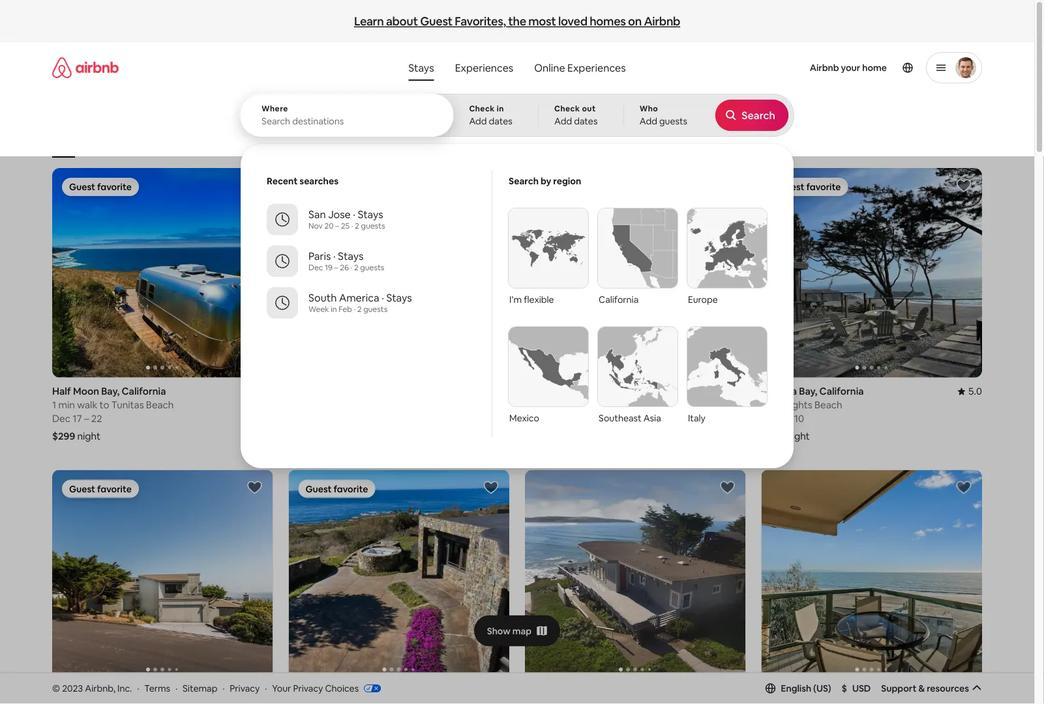 Task type: describe. For each thing, give the bounding box(es) containing it.
nov inside san jose · stays nov 20 – 25 · 2 guests
[[308, 221, 323, 231]]

17
[[73, 413, 82, 426]]

4.9 for 4.9 out of 5 average rating icon
[[732, 385, 746, 398]]

none search field containing stays
[[240, 42, 794, 469]]

on for nov
[[525, 399, 538, 412]]

nov inside moss landing, california on the beach nov 26 – dec 1
[[525, 413, 543, 426]]

usd
[[852, 683, 871, 695]]

search by region
[[509, 175, 581, 187]]

where
[[262, 104, 288, 114]]

stays button
[[398, 55, 445, 81]]

the for on
[[541, 399, 556, 412]]

big sur, california
[[289, 688, 368, 701]]

guests inside who add guests
[[659, 115, 687, 127]]

26 inside paris · stays dec 19 – 26 · 2 guests
[[340, 263, 349, 273]]

airbnb inside airbnb your home link
[[810, 62, 839, 74]]

– inside moss landing, california on the beach nov 26 – dec 1
[[558, 413, 563, 426]]

south america · stays week in feb · 2 guests
[[308, 291, 412, 315]]

beach inside "bodega bay, california on wrights beach jan 5 – 10 night"
[[815, 399, 842, 412]]

moss landing, california on the beach nov 26 – dec 1
[[525, 385, 636, 426]]

big
[[289, 688, 303, 701]]

add for check in add dates
[[469, 115, 487, 127]]

online experiences
[[534, 61, 626, 74]]

(us)
[[813, 683, 831, 695]]

your
[[272, 683, 291, 695]]

experiences button
[[445, 55, 524, 81]]

©
[[52, 683, 60, 695]]

amazing
[[405, 138, 438, 148]]

searches
[[300, 175, 339, 187]]

half moon bay, california 1 min walk to tunitas beach dec 17 – 22 $299 night
[[52, 385, 174, 443]]

your privacy choices link
[[272, 683, 381, 696]]

what can we help you find? tab list
[[398, 55, 524, 81]]

views
[[440, 138, 461, 148]]

2023
[[62, 683, 83, 695]]

san jose · stays nov 20 – 25 · 2 guests
[[308, 208, 385, 231]]

choices
[[325, 683, 359, 695]]

– inside half moon bay, california 1 min walk to tunitas beach dec 17 – 22 $299 night
[[84, 413, 89, 426]]

$ usd
[[842, 683, 871, 695]]

week
[[308, 305, 329, 315]]

night inside half moon bay, california 1 min walk to tunitas beach dec 17 – 22 $299 night
[[77, 430, 100, 443]]

bodega bay, california
[[52, 688, 155, 701]]

jan
[[761, 413, 777, 426]]

home
[[862, 62, 887, 74]]

1 privacy from the left
[[230, 683, 260, 695]]

recent
[[267, 175, 298, 187]]

airbnb,
[[85, 683, 115, 695]]

map
[[512, 626, 532, 638]]

america
[[339, 291, 379, 305]]

the for favorites,
[[508, 14, 526, 29]]

add to wishlist: aptos, california image
[[956, 480, 972, 496]]

omg!
[[547, 138, 568, 148]]

moon
[[73, 385, 99, 398]]

in inside check in add dates
[[497, 104, 504, 114]]

$
[[842, 683, 847, 695]]

show map button
[[474, 616, 560, 647]]

add to wishlist: santa cruz, california image
[[483, 178, 499, 194]]

trending
[[729, 138, 762, 148]]

terms
[[144, 683, 170, 695]]

10
[[794, 413, 804, 426]]

night inside "bodega bay, california on wrights beach jan 5 – 10 night"
[[787, 430, 810, 443]]

min
[[58, 399, 75, 412]]

wrights
[[777, 399, 812, 412]]

sur,
[[305, 688, 322, 701]]

4.9 out of 5 average rating image
[[485, 385, 509, 398]]

paris
[[308, 249, 331, 263]]

national
[[654, 138, 684, 148]]

airbnb your home
[[810, 62, 887, 74]]

online experiences link
[[524, 55, 636, 81]]

guests inside south america · stays week in feb · 2 guests
[[363, 305, 388, 315]]

dates for check in add dates
[[489, 115, 512, 127]]

20
[[324, 221, 334, 231]]

Where field
[[262, 115, 432, 127]]

paris · stays dec 19 – 26 · 2 guests
[[308, 249, 384, 273]]

stays inside south america · stays week in feb · 2 guests
[[386, 291, 412, 305]]

who
[[640, 104, 658, 114]]

add inside who add guests
[[640, 115, 657, 127]]

2 for ·
[[357, 305, 362, 315]]

homes
[[590, 14, 626, 29]]

group containing amazing views
[[52, 107, 764, 158]]

learn
[[354, 14, 384, 29]]

recent searches group
[[251, 170, 492, 324]]

online
[[534, 61, 565, 74]]

bodega bay, california on wrights beach jan 5 – 10 night
[[761, 385, 864, 443]]

flexible
[[524, 294, 554, 306]]

bodega for bodega bay, california
[[52, 688, 88, 701]]

bay, for bodega bay, california
[[90, 688, 108, 701]]

europe
[[688, 294, 718, 306]]

aptos, california
[[761, 688, 838, 701]]

sitemap link
[[183, 683, 217, 695]]

amazing views
[[405, 138, 461, 148]]

terms · sitemap · privacy ·
[[144, 683, 267, 695]]

about
[[386, 14, 418, 29]]

dec inside half moon bay, california 1 min walk to tunitas beach dec 17 – 22 $299 night
[[52, 413, 70, 426]]

favorites,
[[455, 14, 506, 29]]

stays inside paris · stays dec 19 – 26 · 2 guests
[[338, 249, 364, 263]]

i'm
[[509, 294, 522, 306]]

skiing
[[603, 138, 626, 148]]

show
[[487, 626, 511, 638]]

check for check out add dates
[[554, 104, 580, 114]]

5.0 out of 5 average rating image
[[958, 385, 982, 398]]

dec inside paris · stays dec 19 – 26 · 2 guests
[[308, 263, 323, 273]]

&
[[918, 683, 925, 695]]

on
[[628, 14, 642, 29]]

support
[[881, 683, 917, 695]]

show map
[[487, 626, 532, 638]]

4.94
[[253, 688, 273, 701]]

walk
[[77, 399, 97, 412]]

add to wishlist: big sur, california image
[[483, 480, 499, 496]]



Task type: locate. For each thing, give the bounding box(es) containing it.
4.94 out of 5 average rating image
[[243, 688, 273, 701]]

english (us)
[[781, 683, 831, 695]]

tunitas
[[111, 399, 144, 412]]

in inside south america · stays week in feb · 2 guests
[[331, 305, 337, 315]]

add to wishlist: dillon beach, california image
[[720, 480, 735, 496]]

–
[[335, 221, 339, 231], [334, 263, 338, 273], [84, 413, 89, 426], [558, 413, 563, 426], [787, 413, 792, 426]]

1 inside moss landing, california on the beach nov 26 – dec 1
[[586, 413, 590, 426]]

1 horizontal spatial night
[[787, 430, 810, 443]]

0 horizontal spatial dec
[[52, 413, 70, 426]]

1 horizontal spatial bodega
[[761, 385, 797, 398]]

$299
[[52, 430, 75, 443]]

california
[[599, 294, 639, 306], [122, 385, 166, 398], [592, 385, 636, 398], [819, 385, 864, 398], [110, 688, 155, 701], [324, 688, 368, 701], [794, 688, 838, 701]]

stays right america
[[386, 291, 412, 305]]

1 down beach
[[586, 413, 590, 426]]

experiences down favorites,
[[455, 61, 513, 74]]

None search field
[[240, 42, 794, 469]]

1 horizontal spatial dates
[[574, 115, 598, 127]]

1 vertical spatial add to wishlist: bodega bay, california image
[[247, 480, 262, 496]]

2 on from the left
[[761, 399, 775, 412]]

region
[[553, 175, 581, 187]]

2 4.9 from the left
[[732, 385, 746, 398]]

dates inside check in add dates
[[489, 115, 512, 127]]

26 right 19
[[340, 263, 349, 273]]

1 night from the left
[[77, 430, 100, 443]]

1 horizontal spatial the
[[541, 399, 556, 412]]

terms link
[[144, 683, 170, 695]]

3 add from the left
[[640, 115, 657, 127]]

1 horizontal spatial on
[[761, 399, 775, 412]]

dec inside moss landing, california on the beach nov 26 – dec 1
[[565, 413, 584, 426]]

check inside check out add dates
[[554, 104, 580, 114]]

dates for check out add dates
[[574, 115, 598, 127]]

dates inside check out add dates
[[574, 115, 598, 127]]

beach
[[558, 399, 586, 412]]

support & resources
[[881, 683, 969, 695]]

mansions
[[483, 138, 517, 148]]

on up jan
[[761, 399, 775, 412]]

0 vertical spatial the
[[508, 14, 526, 29]]

guests right 25
[[361, 221, 385, 231]]

bay, inside half moon bay, california 1 min walk to tunitas beach dec 17 – 22 $299 night
[[101, 385, 120, 398]]

– right 5
[[787, 413, 792, 426]]

– down beach
[[558, 413, 563, 426]]

arctic
[[298, 138, 320, 148]]

0 horizontal spatial 1
[[52, 399, 56, 412]]

0 vertical spatial in
[[497, 104, 504, 114]]

1 vertical spatial bodega
[[52, 688, 88, 701]]

2 horizontal spatial dec
[[565, 413, 584, 426]]

stays right 19
[[338, 249, 364, 263]]

in
[[497, 104, 504, 114], [331, 305, 337, 315]]

dec
[[308, 263, 323, 273], [52, 413, 70, 426], [565, 413, 584, 426]]

on for jan
[[761, 399, 775, 412]]

who add guests
[[640, 104, 687, 127]]

add to wishlist: bodega bay, california image
[[956, 178, 972, 194], [247, 480, 262, 496]]

your
[[841, 62, 860, 74]]

inc.
[[117, 683, 132, 695]]

bay, for bodega bay, california on wrights beach jan 5 – 10 night
[[799, 385, 817, 398]]

1 horizontal spatial check
[[554, 104, 580, 114]]

1 vertical spatial 26
[[545, 413, 556, 426]]

check up mansions
[[469, 104, 495, 114]]

guests up america
[[360, 263, 384, 273]]

1 horizontal spatial privacy
[[293, 683, 323, 695]]

dates down out at the right of the page
[[574, 115, 598, 127]]

– inside "bodega bay, california on wrights beach jan 5 – 10 night"
[[787, 413, 792, 426]]

california inside "bodega bay, california on wrights beach jan 5 – 10 night"
[[819, 385, 864, 398]]

by
[[541, 175, 551, 187]]

dec down beach
[[565, 413, 584, 426]]

bodega inside "bodega bay, california on wrights beach jan 5 – 10 night"
[[761, 385, 797, 398]]

0 horizontal spatial night
[[77, 430, 100, 443]]

moss
[[525, 385, 549, 398]]

1 dates from the left
[[489, 115, 512, 127]]

2 experiences from the left
[[567, 61, 626, 74]]

0 vertical spatial add to wishlist: bodega bay, california image
[[956, 178, 972, 194]]

1 inside half moon bay, california 1 min walk to tunitas beach dec 17 – 22 $299 night
[[52, 399, 56, 412]]

most
[[528, 14, 556, 29]]

on inside moss landing, california on the beach nov 26 – dec 1
[[525, 399, 538, 412]]

2 check from the left
[[554, 104, 580, 114]]

stays right 25
[[358, 208, 383, 221]]

1 beach from the left
[[146, 399, 174, 412]]

bay, left inc.
[[90, 688, 108, 701]]

2 horizontal spatial add
[[640, 115, 657, 127]]

0 vertical spatial 26
[[340, 263, 349, 273]]

the left most on the top of the page
[[508, 14, 526, 29]]

support & resources button
[[881, 683, 982, 695]]

26 right mexico
[[545, 413, 556, 426]]

1 on from the left
[[525, 399, 538, 412]]

0 horizontal spatial 26
[[340, 263, 349, 273]]

italy
[[688, 413, 706, 425]]

0 horizontal spatial privacy
[[230, 683, 260, 695]]

mexico
[[509, 413, 539, 425]]

1 vertical spatial 2
[[354, 263, 359, 273]]

1
[[52, 399, 56, 412], [586, 413, 590, 426]]

1 horizontal spatial 4.9
[[732, 385, 746, 398]]

dates up mansions
[[489, 115, 512, 127]]

the inside moss landing, california on the beach nov 26 – dec 1
[[541, 399, 556, 412]]

0 vertical spatial bodega
[[761, 385, 797, 398]]

parks
[[686, 138, 706, 148]]

1 horizontal spatial experiences
[[567, 61, 626, 74]]

dec down min
[[52, 413, 70, 426]]

1 horizontal spatial beach
[[815, 399, 842, 412]]

26 inside moss landing, california on the beach nov 26 – dec 1
[[545, 413, 556, 426]]

1 vertical spatial airbnb
[[810, 62, 839, 74]]

airbnb right on
[[644, 14, 680, 29]]

experiences inside experiences button
[[455, 61, 513, 74]]

– inside paris · stays dec 19 – 26 · 2 guests
[[334, 263, 338, 273]]

0 horizontal spatial the
[[508, 14, 526, 29]]

4.9
[[495, 385, 509, 398], [732, 385, 746, 398]]

on inside "bodega bay, california on wrights beach jan 5 – 10 night"
[[761, 399, 775, 412]]

add up omg!
[[554, 115, 572, 127]]

bay, up to
[[101, 385, 120, 398]]

stays tab panel
[[240, 94, 794, 469]]

add inside check in add dates
[[469, 115, 487, 127]]

1 horizontal spatial 1
[[586, 413, 590, 426]]

2 right 19
[[354, 263, 359, 273]]

feb
[[339, 305, 352, 315]]

1 horizontal spatial dec
[[308, 263, 323, 273]]

– left 25
[[335, 221, 339, 231]]

out
[[582, 104, 596, 114]]

guests inside san jose · stays nov 20 – 25 · 2 guests
[[361, 221, 385, 231]]

privacy link
[[230, 683, 260, 695]]

check left out at the right of the page
[[554, 104, 580, 114]]

your privacy choices
[[272, 683, 359, 695]]

1 vertical spatial nov
[[525, 413, 543, 426]]

beach right the tunitas
[[146, 399, 174, 412]]

nov
[[308, 221, 323, 231], [525, 413, 543, 426]]

2 dates from the left
[[574, 115, 598, 127]]

add for check out add dates
[[554, 115, 572, 127]]

0 horizontal spatial dates
[[489, 115, 512, 127]]

recent searches
[[267, 175, 339, 187]]

guests up national
[[659, 115, 687, 127]]

i'm flexible
[[509, 294, 554, 306]]

the down moss
[[541, 399, 556, 412]]

in left feb
[[331, 305, 337, 315]]

learn about guest favorites, the most loved homes on airbnb
[[354, 14, 680, 29]]

jose
[[328, 208, 351, 221]]

2 night from the left
[[787, 430, 810, 443]]

2 for stays
[[354, 263, 359, 273]]

nov down moss
[[525, 413, 543, 426]]

english
[[781, 683, 811, 695]]

bay, inside "bodega bay, california on wrights beach jan 5 – 10 night"
[[799, 385, 817, 398]]

0 horizontal spatial airbnb
[[644, 14, 680, 29]]

1 vertical spatial the
[[541, 399, 556, 412]]

2
[[355, 221, 359, 231], [354, 263, 359, 273], [357, 305, 362, 315]]

5.0
[[968, 385, 982, 398]]

stays inside san jose · stays nov 20 – 25 · 2 guests
[[358, 208, 383, 221]]

1 horizontal spatial in
[[497, 104, 504, 114]]

loved
[[558, 14, 587, 29]]

2 privacy from the left
[[293, 683, 323, 695]]

landing,
[[551, 385, 590, 398]]

beach inside half moon bay, california 1 min walk to tunitas beach dec 17 – 22 $299 night
[[146, 399, 174, 412]]

2 inside south america · stays week in feb · 2 guests
[[357, 305, 362, 315]]

california inside stays tab panel
[[599, 294, 639, 306]]

– right 19
[[334, 263, 338, 273]]

0 horizontal spatial experiences
[[455, 61, 513, 74]]

stays down guest
[[408, 61, 434, 74]]

1 4.9 from the left
[[495, 385, 509, 398]]

resources
[[927, 683, 969, 695]]

dec left 19
[[308, 263, 323, 273]]

0 horizontal spatial on
[[525, 399, 538, 412]]

add inside check out add dates
[[554, 115, 572, 127]]

bay, up wrights
[[799, 385, 817, 398]]

aptos,
[[761, 688, 792, 701]]

stays
[[408, 61, 434, 74], [358, 208, 383, 221], [338, 249, 364, 263], [386, 291, 412, 305]]

asia
[[643, 413, 661, 425]]

profile element
[[648, 42, 982, 94]]

check inside check in add dates
[[469, 104, 495, 114]]

check
[[469, 104, 495, 114], [554, 104, 580, 114]]

1 experiences from the left
[[455, 61, 513, 74]]

privacy inside 'link'
[[293, 683, 323, 695]]

check out add dates
[[554, 104, 598, 127]]

night down 22
[[77, 430, 100, 443]]

southeast
[[599, 413, 642, 425]]

0 horizontal spatial add to wishlist: bodega bay, california image
[[247, 480, 262, 496]]

0 horizontal spatial bodega
[[52, 688, 88, 701]]

0 horizontal spatial in
[[331, 305, 337, 315]]

– right 17
[[84, 413, 89, 426]]

2 add from the left
[[554, 115, 572, 127]]

0 horizontal spatial check
[[469, 104, 495, 114]]

in up mansions
[[497, 104, 504, 114]]

1 horizontal spatial 26
[[545, 413, 556, 426]]

2 inside san jose · stays nov 20 – 25 · 2 guests
[[355, 221, 359, 231]]

half
[[52, 385, 71, 398]]

1 horizontal spatial add
[[554, 115, 572, 127]]

airbnb your home link
[[802, 54, 895, 82]]

2 right 25
[[355, 221, 359, 231]]

beach
[[146, 399, 174, 412], [815, 399, 842, 412]]

19
[[325, 263, 333, 273]]

– inside san jose · stays nov 20 – 25 · 2 guests
[[335, 221, 339, 231]]

add up mansions
[[469, 115, 487, 127]]

night down 10
[[787, 430, 810, 443]]

0 vertical spatial 1
[[52, 399, 56, 412]]

0 horizontal spatial beach
[[146, 399, 174, 412]]

airbnb inside the learn about guest favorites, the most loved homes on airbnb link
[[644, 14, 680, 29]]

beach right wrights
[[815, 399, 842, 412]]

4.9 out of 5 average rating image
[[721, 385, 746, 398]]

to
[[100, 399, 109, 412]]

stays inside button
[[408, 61, 434, 74]]

2 inside paris · stays dec 19 – 26 · 2 guests
[[354, 263, 359, 273]]

1 vertical spatial 1
[[586, 413, 590, 426]]

add down who
[[640, 115, 657, 127]]

25
[[341, 221, 350, 231]]

4.9 for 4.9 out of 5 average rating image
[[495, 385, 509, 398]]

english (us) button
[[765, 683, 831, 695]]

experiences up out at the right of the page
[[567, 61, 626, 74]]

guest
[[420, 14, 453, 29]]

·
[[353, 208, 355, 221], [351, 221, 353, 231], [333, 249, 336, 263], [351, 263, 352, 273], [382, 291, 384, 305], [354, 305, 356, 315], [137, 683, 139, 695], [175, 683, 178, 695], [223, 683, 225, 695], [265, 683, 267, 695]]

1 left min
[[52, 399, 56, 412]]

add
[[469, 115, 487, 127], [554, 115, 572, 127], [640, 115, 657, 127]]

night
[[77, 430, 100, 443], [787, 430, 810, 443]]

guests inside paris · stays dec 19 – 26 · 2 guests
[[360, 263, 384, 273]]

0 horizontal spatial nov
[[308, 221, 323, 231]]

bodega for bodega bay, california on wrights beach jan 5 – 10 night
[[761, 385, 797, 398]]

airbnb left your
[[810, 62, 839, 74]]

experiences inside online experiences link
[[567, 61, 626, 74]]

guests right feb
[[363, 305, 388, 315]]

group
[[52, 107, 764, 158], [52, 168, 273, 378], [289, 168, 509, 378], [525, 168, 746, 378], [761, 168, 982, 378], [52, 471, 273, 680], [289, 471, 509, 680], [525, 471, 746, 680], [761, 471, 982, 680]]

0 horizontal spatial 4.9
[[495, 385, 509, 398]]

2 vertical spatial 2
[[357, 305, 362, 315]]

2 right feb
[[357, 305, 362, 315]]

1 add from the left
[[469, 115, 487, 127]]

nov left 20
[[308, 221, 323, 231]]

dates
[[489, 115, 512, 127], [574, 115, 598, 127]]

2 beach from the left
[[815, 399, 842, 412]]

0 horizontal spatial add
[[469, 115, 487, 127]]

1 horizontal spatial airbnb
[[810, 62, 839, 74]]

check in add dates
[[469, 104, 512, 127]]

0 vertical spatial airbnb
[[644, 14, 680, 29]]

0 vertical spatial nov
[[308, 221, 323, 231]]

1 horizontal spatial add to wishlist: bodega bay, california image
[[956, 178, 972, 194]]

1 check from the left
[[469, 104, 495, 114]]

cabins
[[354, 138, 379, 148]]

california inside moss landing, california on the beach nov 26 – dec 1
[[592, 385, 636, 398]]

california inside half moon bay, california 1 min walk to tunitas beach dec 17 – 22 $299 night
[[122, 385, 166, 398]]

5
[[780, 413, 785, 426]]

1 vertical spatial in
[[331, 305, 337, 315]]

0 vertical spatial 2
[[355, 221, 359, 231]]

on down moss
[[525, 399, 538, 412]]

1 horizontal spatial nov
[[525, 413, 543, 426]]

privacy
[[230, 683, 260, 695], [293, 683, 323, 695]]

check for check in add dates
[[469, 104, 495, 114]]



Task type: vqa. For each thing, say whether or not it's contained in the screenshot.
right with
no



